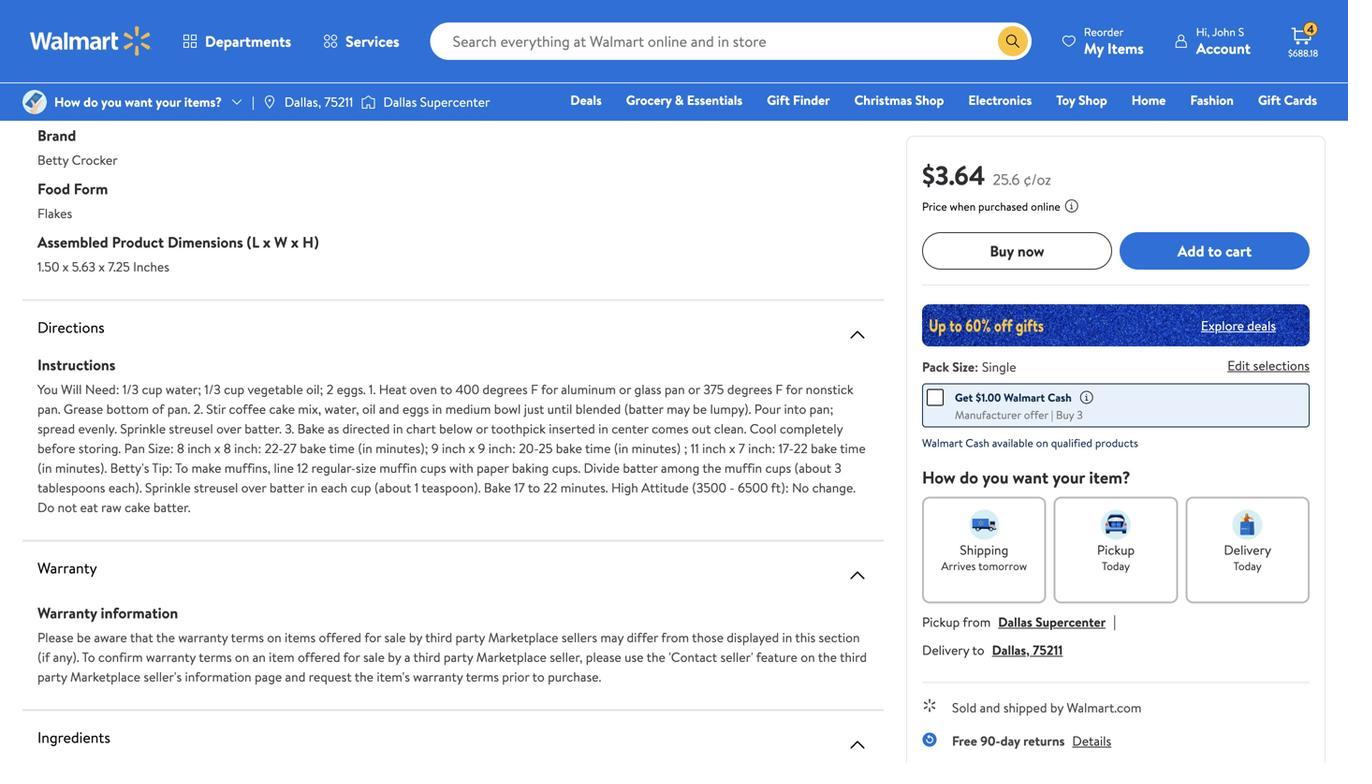 Task type: locate. For each thing, give the bounding box(es) containing it.
0 vertical spatial dallas,
[[284, 93, 321, 111]]

0 horizontal spatial cups
[[420, 459, 446, 477]]

8 right size:
[[177, 439, 184, 457]]

| right dallas supercenter button on the right bottom of page
[[1113, 611, 1116, 631]]

pan. down you
[[37, 400, 60, 418]]

sold and shipped by walmart.com
[[952, 698, 1142, 717]]

cups up ft):
[[765, 459, 791, 477]]

supercenter
[[420, 93, 490, 111], [1036, 613, 1106, 631]]

2 shop from the left
[[1079, 91, 1107, 109]]

bake down completely
[[811, 439, 837, 457]]

0 horizontal spatial may
[[600, 628, 624, 646]]

1 muffin from the left
[[379, 459, 417, 477]]

may up please
[[600, 628, 624, 646]]

cup up coffee
[[224, 380, 244, 398]]

ingredients
[[37, 727, 110, 748]]

x right w
[[291, 232, 299, 252]]

registry
[[1102, 117, 1149, 135]]

0 vertical spatial pickup
[[1097, 541, 1135, 559]]

confirm
[[98, 648, 143, 666]]

details button
[[1072, 732, 1111, 750]]

tomorrow
[[978, 558, 1027, 574]]

cake down each).
[[125, 498, 150, 516]]

gift cards link
[[1250, 90, 1326, 110]]

and inside instructions you will need: 1/3 cup water; 1/3 cup vegetable oil; 2 eggs. 1. heat oven to 400 degrees f for aluminum or glass pan or 375 degrees f for nonstick pan. grease bottom of pan. 2. stir coffee cake mix, water, oil and eggs in medium bowl just until blended (batter may be lumpy). pour into pan; spread evenly. sprinkle streusel over batter. 3. bake as directed in chart below or toothpick inserted in center comes out clean. cool completely before storing. pan size: 8 inch x 8 inch: 22-27 bake time (in minutes); 9 inch x 9 inch: 20-25 bake time (in minutes) ; 11 inch x 7 inch: 17-22 bake time (in minutes). betty's tip: to make muffins, line 12 regular-size muffin cups with paper baking cups. divide batter among the muffin cups (about 3 tablespoons each). sprinkle streusel over batter in each cup (about 1 teaspoon). bake 17 to 22 minutes. high attitude (3500 - 6500 ft): no change. do not eat raw cake batter.
[[379, 400, 399, 418]]

2 horizontal spatial cup
[[351, 478, 371, 497]]

0 horizontal spatial delivery
[[922, 641, 969, 659]]

to inside button
[[1208, 240, 1222, 261]]

$1.00
[[976, 389, 1001, 405]]

inch: up muffins,
[[234, 439, 261, 457]]

buy left now
[[990, 240, 1014, 261]]

0 vertical spatial your
[[156, 93, 181, 111]]

to left dallas, 75211 button
[[972, 641, 985, 659]]

clean.
[[714, 419, 747, 438]]

75211 down services 'dropdown button'
[[324, 93, 353, 111]]

0 horizontal spatial dallas,
[[284, 93, 321, 111]]

in up minutes);
[[393, 419, 403, 438]]

home
[[1132, 91, 1166, 109]]

walmart+ link
[[1253, 116, 1326, 136]]

sprinkle up the pan
[[120, 419, 166, 438]]

2 horizontal spatial inch:
[[748, 439, 775, 457]]

items?
[[184, 93, 222, 111]]

0 vertical spatial you
[[101, 93, 122, 111]]

from down 'arrives'
[[963, 613, 991, 631]]

to right tip:
[[175, 459, 188, 477]]

third
[[425, 628, 452, 646], [413, 648, 440, 666], [840, 648, 867, 666]]

among
[[661, 459, 700, 477]]

to
[[1208, 240, 1222, 261], [440, 380, 452, 398], [528, 478, 540, 497], [972, 641, 985, 659], [532, 668, 545, 686]]

3 inch: from the left
[[748, 439, 775, 457]]

your left items?
[[156, 93, 181, 111]]

x left "7"
[[729, 439, 735, 457]]

today for delivery
[[1234, 558, 1262, 574]]

sale up the item's at the left bottom of page
[[363, 648, 385, 666]]

how for how do you want your item?
[[922, 466, 956, 489]]

1 vertical spatial (about
[[374, 478, 411, 497]]

terms left the prior
[[466, 668, 499, 686]]

0 horizontal spatial 1/3
[[122, 380, 139, 398]]

items
[[285, 628, 316, 646]]

the inside instructions you will need: 1/3 cup water; 1/3 cup vegetable oil; 2 eggs. 1. heat oven to 400 degrees f for aluminum or glass pan or 375 degrees f for nonstick pan. grease bottom of pan. 2. stir coffee cake mix, water, oil and eggs in medium bowl just until blended (batter may be lumpy). pour into pan; spread evenly. sprinkle streusel over batter. 3. bake as directed in chart below or toothpick inserted in center comes out clean. cool completely before storing. pan size: 8 inch x 8 inch: 22-27 bake time (in minutes); 9 inch x 9 inch: 20-25 bake time (in minutes) ; 11 inch x 7 inch: 17-22 bake time (in minutes). betty's tip: to make muffins, line 12 regular-size muffin cups with paper baking cups. divide batter among the muffin cups (about 3 tablespoons each). sprinkle streusel over batter in each cup (about 1 teaspoon). bake 17 to 22 minutes. high attitude (3500 - 6500 ft): no change. do not eat raw cake batter.
[[703, 459, 721, 477]]

0 horizontal spatial cash
[[966, 435, 989, 451]]

gift inside gift cards registry
[[1258, 91, 1281, 109]]

1 horizontal spatial dallas
[[998, 613, 1032, 631]]

warranty up please
[[37, 602, 97, 623]]

gift for cards
[[1258, 91, 1281, 109]]

0 vertical spatial may
[[667, 400, 690, 418]]

1 vertical spatial terms
[[199, 648, 232, 666]]

75211 down dallas supercenter button on the right bottom of page
[[1033, 641, 1063, 659]]

2 degrees from the left
[[727, 380, 772, 398]]

2 vertical spatial |
[[1113, 611, 1116, 631]]

 image right dallas, 75211
[[361, 93, 376, 111]]

inch
[[187, 439, 211, 457], [442, 439, 466, 457], [702, 439, 726, 457]]

supercenter down see more 'button'
[[420, 93, 490, 111]]

dallas, down departments
[[284, 93, 321, 111]]

3.
[[285, 419, 294, 438]]

warranty
[[178, 628, 228, 646], [146, 648, 196, 666], [413, 668, 463, 686]]

to right '17'
[[528, 478, 540, 497]]

departments
[[205, 31, 291, 51]]

below
[[439, 419, 473, 438]]

size
[[356, 459, 376, 477]]

0 vertical spatial supercenter
[[420, 93, 490, 111]]

information left page
[[185, 668, 251, 686]]

by right shipped
[[1050, 698, 1064, 717]]

0 vertical spatial streusel
[[169, 419, 213, 438]]

0 horizontal spatial time
[[329, 439, 355, 457]]

dallas supercenter
[[383, 93, 490, 111]]

22 down completely
[[794, 439, 808, 457]]

3 time from the left
[[840, 439, 866, 457]]

 image
[[262, 95, 277, 110]]

1/3 up stir
[[204, 380, 221, 398]]

toy shop
[[1056, 91, 1107, 109]]

1 vertical spatial warranty
[[146, 648, 196, 666]]

streusel down make
[[194, 478, 238, 497]]

0 horizontal spatial muffin
[[379, 459, 417, 477]]

on down the offer
[[1036, 435, 1048, 451]]

bake down mix,
[[297, 419, 325, 438]]

time up "regular-"
[[329, 439, 355, 457]]

0 horizontal spatial degrees
[[483, 380, 528, 398]]

0 vertical spatial do
[[83, 93, 98, 111]]

edit
[[1228, 356, 1250, 374]]

0 vertical spatial party
[[455, 628, 485, 646]]

the up (3500
[[703, 459, 721, 477]]

1 8 from the left
[[177, 439, 184, 457]]

dallas, down dallas supercenter button on the right bottom of page
[[992, 641, 1030, 659]]

(in down before
[[37, 459, 52, 477]]

1 vertical spatial by
[[388, 648, 401, 666]]

1 horizontal spatial f
[[776, 380, 783, 398]]

2 warranty from the top
[[37, 602, 97, 623]]

deals
[[570, 91, 602, 109]]

400
[[456, 380, 479, 398]]

time up change.
[[840, 439, 866, 457]]

0 vertical spatial walmart
[[1004, 389, 1045, 405]]

to right any).
[[82, 648, 95, 666]]

and inside warranty information please be aware that the warranty terms on items offered for sale by third party marketplace sellers may differ from those displayed in this section (if any). to confirm warranty terms on an item offered for sale by a third party marketplace seller, please use the 'contact seller' feature on the third party marketplace seller's information page and request the item's warranty terms prior to purchase.
[[285, 668, 306, 686]]

1 vertical spatial bake
[[484, 478, 511, 497]]

0 horizontal spatial cup
[[142, 380, 162, 398]]

0 horizontal spatial  image
[[22, 90, 47, 114]]

| inside pickup from dallas supercenter | delivery to dallas, 75211
[[1113, 611, 1116, 631]]

specifications
[[37, 88, 128, 108]]

how for how do you want your items?
[[54, 93, 80, 111]]

0 horizontal spatial buy
[[990, 240, 1014, 261]]

shipped
[[1003, 698, 1047, 717]]

legal information image
[[1064, 198, 1079, 213]]

1 vertical spatial delivery
[[922, 641, 969, 659]]

1 1/3 from the left
[[122, 380, 139, 398]]

that
[[130, 628, 153, 646]]

you
[[37, 380, 58, 398]]

terms up an
[[231, 628, 264, 646]]

cup down the size
[[351, 478, 371, 497]]

comes
[[652, 419, 689, 438]]

how do you want your items?
[[54, 93, 222, 111]]

h)
[[302, 232, 319, 252]]

x
[[263, 232, 271, 252], [291, 232, 299, 252], [63, 257, 69, 276], [99, 257, 105, 276], [214, 439, 221, 457], [469, 439, 475, 457], [729, 439, 735, 457]]

0 vertical spatial warranty
[[178, 628, 228, 646]]

delivery inside pickup from dallas supercenter | delivery to dallas, 75211
[[922, 641, 969, 659]]

shop right the christmas
[[915, 91, 944, 109]]

this
[[795, 628, 816, 646]]

debit
[[1205, 117, 1237, 135]]

0 horizontal spatial pickup
[[922, 613, 960, 631]]

1 horizontal spatial or
[[619, 380, 631, 398]]

toothpick
[[491, 419, 546, 438]]

1 vertical spatial supercenter
[[1036, 613, 1106, 631]]

assembled
[[37, 232, 108, 252]]

terms left an
[[199, 648, 232, 666]]

0 vertical spatial batter.
[[245, 419, 282, 438]]

gift inside 'link'
[[767, 91, 790, 109]]

walmart image
[[30, 26, 152, 56]]

from inside pickup from dallas supercenter | delivery to dallas, 75211
[[963, 613, 991, 631]]

1 inch from the left
[[187, 439, 211, 457]]

supercenter inside pickup from dallas supercenter | delivery to dallas, 75211
[[1036, 613, 1106, 631]]

or left 'glass'
[[619, 380, 631, 398]]

a
[[404, 648, 410, 666]]

your down qualified
[[1053, 466, 1085, 489]]

over down muffins,
[[241, 478, 266, 497]]

1 horizontal spatial 1/3
[[204, 380, 221, 398]]

by left a
[[388, 648, 401, 666]]

1 vertical spatial pickup
[[922, 613, 960, 631]]

0 horizontal spatial bake
[[300, 439, 326, 457]]

1 vertical spatial 3
[[835, 459, 842, 477]]

do for how do you want your item?
[[960, 466, 978, 489]]

add to cart
[[1178, 240, 1252, 261]]

1 horizontal spatial do
[[960, 466, 978, 489]]

intent image for delivery image
[[1233, 510, 1263, 540]]

1 horizontal spatial pickup
[[1097, 541, 1135, 559]]

pickup inside pickup from dallas supercenter | delivery to dallas, 75211
[[922, 613, 960, 631]]

bottom
[[106, 400, 149, 418]]

buy now button
[[922, 232, 1112, 270]]

offered right items
[[319, 628, 361, 646]]

0 horizontal spatial inch:
[[234, 439, 261, 457]]

from up the 'contact
[[661, 628, 689, 646]]

f up "pour"
[[776, 380, 783, 398]]

over down stir
[[216, 419, 241, 438]]

streusel
[[169, 419, 213, 438], [194, 478, 238, 497]]

1 horizontal spatial you
[[982, 466, 1009, 489]]

Search search field
[[430, 22, 1032, 60]]

2 bake from the left
[[556, 439, 582, 457]]

1 vertical spatial how
[[922, 466, 956, 489]]

completely
[[780, 419, 843, 438]]

warranty down not
[[37, 558, 97, 578]]

seller'
[[720, 648, 753, 666]]

1 pan. from the left
[[37, 400, 60, 418]]

specifications image
[[846, 94, 869, 117]]

brand
[[37, 125, 76, 146]]

may inside instructions you will need: 1/3 cup water; 1/3 cup vegetable oil; 2 eggs. 1. heat oven to 400 degrees f for aluminum or glass pan or 375 degrees f for nonstick pan. grease bottom of pan. 2. stir coffee cake mix, water, oil and eggs in medium bowl just until blended (batter may be lumpy). pour into pan; spread evenly. sprinkle streusel over batter. 3. bake as directed in chart below or toothpick inserted in center comes out clean. cool completely before storing. pan size: 8 inch x 8 inch: 22-27 bake time (in minutes); 9 inch x 9 inch: 20-25 bake time (in minutes) ; 11 inch x 7 inch: 17-22 bake time (in minutes). betty's tip: to make muffins, line 12 regular-size muffin cups with paper baking cups. divide batter among the muffin cups (about 3 tablespoons each). sprinkle streusel over batter in each cup (about 1 teaspoon). bake 17 to 22 minutes. high attitude (3500 - 6500 ft): no change. do not eat raw cake batter.
[[667, 400, 690, 418]]

1 warranty from the top
[[37, 558, 97, 578]]

may down the pan
[[667, 400, 690, 418]]

information
[[101, 602, 178, 623], [185, 668, 251, 686]]

batter. up 22-
[[245, 419, 282, 438]]

each
[[321, 478, 347, 497]]

1 horizontal spatial cake
[[269, 400, 295, 418]]

search icon image
[[1005, 34, 1020, 49]]

high
[[611, 478, 638, 497]]

minutes)
[[632, 439, 681, 457]]

2 vertical spatial by
[[1050, 698, 1064, 717]]

2 horizontal spatial inch
[[702, 439, 726, 457]]

to inside instructions you will need: 1/3 cup water; 1/3 cup vegetable oil; 2 eggs. 1. heat oven to 400 degrees f for aluminum or glass pan or 375 degrees f for nonstick pan. grease bottom of pan. 2. stir coffee cake mix, water, oil and eggs in medium bowl just until blended (batter may be lumpy). pour into pan; spread evenly. sprinkle streusel over batter. 3. bake as directed in chart below or toothpick inserted in center comes out clean. cool completely before storing. pan size: 8 inch x 8 inch: 22-27 bake time (in minutes); 9 inch x 9 inch: 20-25 bake time (in minutes) ; 11 inch x 7 inch: 17-22 bake time (in minutes). betty's tip: to make muffins, line 12 regular-size muffin cups with paper baking cups. divide batter among the muffin cups (about 3 tablespoons each). sprinkle streusel over batter in each cup (about 1 teaspoon). bake 17 to 22 minutes. high attitude (3500 - 6500 ft): no change. do not eat raw cake batter.
[[175, 459, 188, 477]]

be up out
[[693, 400, 707, 418]]

please
[[37, 628, 74, 646]]

pickup down 'arrives'
[[922, 613, 960, 631]]

how
[[54, 93, 80, 111], [922, 466, 956, 489]]

1 gift from the left
[[767, 91, 790, 109]]

0 horizontal spatial batter.
[[153, 498, 191, 516]]

you up the crocker
[[101, 93, 122, 111]]

0 horizontal spatial from
[[661, 628, 689, 646]]

1 horizontal spatial time
[[585, 439, 611, 457]]

1 inch: from the left
[[234, 439, 261, 457]]

3 down show reward details image
[[1077, 407, 1083, 423]]

pan. left 2.
[[167, 400, 190, 418]]

1 horizontal spatial 22
[[794, 439, 808, 457]]

item?
[[1089, 466, 1131, 489]]

edit selections
[[1228, 356, 1310, 374]]

Walmart Site-Wide search field
[[430, 22, 1032, 60]]

2 cups from the left
[[765, 459, 791, 477]]

0 vertical spatial by
[[409, 628, 422, 646]]

9
[[431, 439, 439, 457], [478, 439, 485, 457]]

3 up change.
[[835, 459, 842, 477]]

1 horizontal spatial bake
[[556, 439, 582, 457]]

7.25
[[108, 257, 130, 276]]

1 horizontal spatial cups
[[765, 459, 791, 477]]

f up just
[[531, 380, 538, 398]]

'contact
[[669, 648, 717, 666]]

s
[[1238, 24, 1244, 40]]

2 gift from the left
[[1258, 91, 1281, 109]]

cash left show reward details image
[[1048, 389, 1072, 405]]

pack
[[922, 358, 949, 376]]

ingredients image
[[846, 734, 869, 756]]

walmart
[[1004, 389, 1045, 405], [922, 435, 963, 451]]

1 bake from the left
[[300, 439, 326, 457]]

0 horizontal spatial 3
[[835, 459, 842, 477]]

manufacturer
[[955, 407, 1021, 423]]

17
[[514, 478, 525, 497]]

gift left cards
[[1258, 91, 1281, 109]]

1 vertical spatial dallas,
[[992, 641, 1030, 659]]

want down walmart cash available on qualified products
[[1013, 466, 1049, 489]]

0 horizontal spatial you
[[101, 93, 122, 111]]

0 vertical spatial cash
[[1048, 389, 1072, 405]]

your for item?
[[1053, 466, 1085, 489]]

differ
[[627, 628, 658, 646]]

pickup today
[[1097, 541, 1135, 574]]

and down heat
[[379, 400, 399, 418]]

2 today from the left
[[1234, 558, 1262, 574]]

0 horizontal spatial your
[[156, 93, 181, 111]]

5.63
[[72, 257, 96, 276]]

do up intent image for shipping
[[960, 466, 978, 489]]

0 horizontal spatial 9
[[431, 439, 439, 457]]

1 horizontal spatial degrees
[[727, 380, 772, 398]]

today down intent image for delivery on the bottom of page
[[1234, 558, 1262, 574]]

delivery down intent image for delivery on the bottom of page
[[1224, 541, 1271, 559]]

section
[[819, 628, 860, 646]]

| right the offer
[[1051, 407, 1053, 423]]

into
[[784, 400, 806, 418]]

0 vertical spatial 22
[[794, 439, 808, 457]]

intent image for shipping image
[[969, 510, 999, 540]]

1 shop from the left
[[915, 91, 944, 109]]

0 horizontal spatial be
[[77, 628, 91, 646]]

0 horizontal spatial dallas
[[383, 93, 417, 111]]

warranty inside warranty information please be aware that the warranty terms on items offered for sale by third party marketplace sellers may differ from those displayed in this section (if any). to confirm warranty terms on an item offered for sale by a third party marketplace seller, please use the 'contact seller' feature on the third party marketplace seller's information page and request the item's warranty terms prior to purchase.
[[37, 602, 97, 623]]

returns
[[1023, 732, 1065, 750]]

1 today from the left
[[1102, 558, 1130, 574]]

1 vertical spatial do
[[960, 466, 978, 489]]

add $1.00 reward walmart plus, element
[[927, 388, 1072, 407]]

2 horizontal spatial bake
[[811, 439, 837, 457]]

degrees up bowl at left bottom
[[483, 380, 528, 398]]

christmas
[[854, 91, 912, 109]]

0 vertical spatial batter
[[623, 459, 658, 477]]

inch right 11
[[702, 439, 726, 457]]

page
[[255, 668, 282, 686]]

2 f from the left
[[776, 380, 783, 398]]

information up that
[[101, 602, 178, 623]]

2 muffin from the left
[[725, 459, 762, 477]]

dallas, 75211
[[284, 93, 353, 111]]

today inside delivery today
[[1234, 558, 1262, 574]]

1 vertical spatial to
[[82, 648, 95, 666]]

cake down vegetable
[[269, 400, 295, 418]]

22 down cups.
[[543, 478, 557, 497]]

2 horizontal spatial or
[[688, 380, 700, 398]]

do up the crocker
[[83, 93, 98, 111]]

1 horizontal spatial bake
[[484, 478, 511, 497]]

before
[[37, 439, 75, 457]]

and down item
[[285, 668, 306, 686]]

inch down the below
[[442, 439, 466, 457]]

0 vertical spatial dallas
[[383, 93, 417, 111]]

want for item?
[[1013, 466, 1049, 489]]

1 horizontal spatial today
[[1234, 558, 1262, 574]]

any).
[[53, 648, 79, 666]]

1 horizontal spatial your
[[1053, 466, 1085, 489]]

or right the pan
[[688, 380, 700, 398]]

$688.18
[[1288, 47, 1318, 59]]

1 vertical spatial may
[[600, 628, 624, 646]]

2 horizontal spatial and
[[980, 698, 1000, 717]]

batter up high
[[623, 459, 658, 477]]

bake up cups.
[[556, 439, 582, 457]]

0 vertical spatial be
[[693, 400, 707, 418]]

muffin down "7"
[[725, 459, 762, 477]]

0 horizontal spatial and
[[285, 668, 306, 686]]

to inside warranty information please be aware that the warranty terms on items offered for sale by third party marketplace sellers may differ from those displayed in this section (if any). to confirm warranty terms on an item offered for sale by a third party marketplace seller, please use the 'contact seller' feature on the third party marketplace seller's information page and request the item's warranty terms prior to purchase.
[[82, 648, 95, 666]]

(about up no
[[794, 459, 831, 477]]

may inside warranty information please be aware that the warranty terms on items offered for sale by third party marketplace sellers may differ from those displayed in this section (if any). to confirm warranty terms on an item offered for sale by a third party marketplace seller, please use the 'contact seller' feature on the third party marketplace seller's information page and request the item's warranty terms prior to purchase.
[[600, 628, 624, 646]]

in inside warranty information please be aware that the warranty terms on items offered for sale by third party marketplace sellers may differ from those displayed in this section (if any). to confirm warranty terms on an item offered for sale by a third party marketplace seller, please use the 'contact seller' feature on the third party marketplace seller's information page and request the item's warranty terms prior to purchase.
[[782, 628, 792, 646]]

want for items?
[[125, 93, 153, 111]]

1 vertical spatial warranty
[[37, 602, 97, 623]]

today inside pickup today
[[1102, 558, 1130, 574]]

1 horizontal spatial 75211
[[1033, 641, 1063, 659]]

375
[[703, 380, 724, 398]]

you for how do you want your items?
[[101, 93, 122, 111]]

(in down center
[[614, 439, 628, 457]]

offered up request
[[298, 648, 340, 666]]

home link
[[1123, 90, 1174, 110]]

dimensions
[[168, 232, 243, 252]]

one debit
[[1174, 117, 1237, 135]]

1 horizontal spatial dallas,
[[992, 641, 1030, 659]]

you down available at the right of page
[[982, 466, 1009, 489]]

1 horizontal spatial to
[[175, 459, 188, 477]]

food
[[37, 178, 70, 199]]

do for how do you want your items?
[[83, 93, 98, 111]]

use
[[625, 648, 644, 666]]

inch: down cool
[[748, 439, 775, 457]]

streusel down 2.
[[169, 419, 213, 438]]

 image
[[22, 90, 47, 114], [361, 93, 376, 111]]

1 vertical spatial |
[[1051, 407, 1053, 423]]

in left this
[[782, 628, 792, 646]]

or down medium
[[476, 419, 488, 438]]

bake down paper
[[484, 478, 511, 497]]

0 vertical spatial delivery
[[1224, 541, 1271, 559]]



Task type: describe. For each thing, give the bounding box(es) containing it.
pan
[[665, 380, 685, 398]]

2 1/3 from the left
[[204, 380, 221, 398]]

get $1.00 walmart cash
[[955, 389, 1072, 405]]

25
[[539, 439, 553, 457]]

0 vertical spatial sprinkle
[[120, 419, 166, 438]]

3 inside instructions you will need: 1/3 cup water; 1/3 cup vegetable oil; 2 eggs. 1. heat oven to 400 degrees f for aluminum or glass pan or 375 degrees f for nonstick pan. grease bottom of pan. 2. stir coffee cake mix, water, oil and eggs in medium bowl just until blended (batter may be lumpy). pour into pan; spread evenly. sprinkle streusel over batter. 3. bake as directed in chart below or toothpick inserted in center comes out clean. cool completely before storing. pan size: 8 inch x 8 inch: 22-27 bake time (in minutes); 9 inch x 9 inch: 20-25 bake time (in minutes) ; 11 inch x 7 inch: 17-22 bake time (in minutes). betty's tip: to make muffins, line 12 regular-size muffin cups with paper baking cups. divide batter among the muffin cups (about 3 tablespoons each). sprinkle streusel over batter in each cup (about 1 teaspoon). bake 17 to 22 minutes. high attitude (3500 - 6500 ft): no change. do not eat raw cake batter.
[[835, 459, 842, 477]]

2 vertical spatial party
[[37, 668, 67, 686]]

heat
[[379, 380, 407, 398]]

w
[[274, 232, 287, 252]]

2 vertical spatial warranty
[[413, 668, 463, 686]]

oil;
[[306, 380, 323, 398]]

be inside warranty information please be aware that the warranty terms on items offered for sale by third party marketplace sellers may differ from those displayed in this section (if any). to confirm warranty terms on an item offered for sale by a third party marketplace seller, please use the 'contact seller' feature on the third party marketplace seller's information page and request the item's warranty terms prior to purchase.
[[77, 628, 91, 646]]

 image for dallas supercenter
[[361, 93, 376, 111]]

dallas, 75211 button
[[992, 641, 1063, 659]]

1 vertical spatial streusel
[[194, 478, 238, 497]]

the left the item's at the left bottom of page
[[355, 668, 374, 686]]

1 horizontal spatial buy
[[1056, 407, 1074, 423]]

spread
[[37, 419, 75, 438]]

do
[[37, 498, 54, 516]]

$3.64 25.6 ¢/oz
[[922, 157, 1051, 193]]

available
[[992, 435, 1033, 451]]

departments button
[[167, 19, 307, 64]]

(3500
[[692, 478, 726, 497]]

1 vertical spatial sprinkle
[[145, 478, 191, 497]]

1 vertical spatial party
[[444, 648, 473, 666]]

gift for finder
[[767, 91, 790, 109]]

0 vertical spatial terms
[[231, 628, 264, 646]]

storing.
[[78, 439, 121, 457]]

to inside pickup from dallas supercenter | delivery to dallas, 75211
[[972, 641, 985, 659]]

no
[[792, 478, 809, 497]]

in left each
[[308, 478, 318, 497]]

75211 inside pickup from dallas supercenter | delivery to dallas, 75211
[[1033, 641, 1063, 659]]

gift finder
[[767, 91, 830, 109]]

from inside warranty information please be aware that the warranty terms on items offered for sale by third party marketplace sellers may differ from those displayed in this section (if any). to confirm warranty terms on an item offered for sale by a third party marketplace seller, please use the 'contact seller' feature on the third party marketplace seller's information page and request the item's warranty terms prior to purchase.
[[661, 628, 689, 646]]

1 vertical spatial over
[[241, 478, 266, 497]]

delivery today
[[1224, 541, 1271, 574]]

for up request
[[343, 648, 360, 666]]

x up make
[[214, 439, 221, 457]]

(batter
[[624, 400, 664, 418]]

warranty information please be aware that the warranty terms on items offered for sale by third party marketplace sellers may differ from those displayed in this section (if any). to confirm warranty terms on an item offered for sale by a third party marketplace seller, please use the 'contact seller' feature on the third party marketplace seller's information page and request the item's warranty terms prior to purchase.
[[37, 602, 867, 686]]

how do you want your item?
[[922, 466, 1131, 489]]

baking
[[512, 459, 549, 477]]

shipping arrives tomorrow
[[941, 541, 1027, 574]]

2 time from the left
[[585, 439, 611, 457]]

for up the item's at the left bottom of page
[[364, 628, 381, 646]]

dallas inside pickup from dallas supercenter | delivery to dallas, 75211
[[998, 613, 1032, 631]]

be inside instructions you will need: 1/3 cup water; 1/3 cup vegetable oil; 2 eggs. 1. heat oven to 400 degrees f for aluminum or glass pan or 375 degrees f for nonstick pan. grease bottom of pan. 2. stir coffee cake mix, water, oil and eggs in medium bowl just until blended (batter may be lumpy). pour into pan; spread evenly. sprinkle streusel over batter. 3. bake as directed in chart below or toothpick inserted in center comes out clean. cool completely before storing. pan size: 8 inch x 8 inch: 22-27 bake time (in minutes); 9 inch x 9 inch: 20-25 bake time (in minutes) ; 11 inch x 7 inch: 17-22 bake time (in minutes). betty's tip: to make muffins, line 12 regular-size muffin cups with paper baking cups. divide batter among the muffin cups (about 3 tablespoons each). sprinkle streusel over batter in each cup (about 1 teaspoon). bake 17 to 22 minutes. high attitude (3500 - 6500 ft): no change. do not eat raw cake batter.
[[693, 400, 707, 418]]

my
[[1084, 38, 1104, 59]]

cool
[[750, 419, 777, 438]]

shipping
[[960, 541, 1009, 559]]

1 horizontal spatial information
[[185, 668, 251, 686]]

2 vertical spatial and
[[980, 698, 1000, 717]]

dallas, inside pickup from dallas supercenter | delivery to dallas, 75211
[[992, 641, 1030, 659]]

seller's
[[144, 668, 182, 686]]

3 bake from the left
[[811, 439, 837, 457]]

hi,
[[1196, 24, 1210, 40]]

the right use
[[647, 648, 666, 666]]

0 vertical spatial 3
[[1077, 407, 1083, 423]]

pack size : single
[[922, 358, 1016, 376]]

essentials
[[687, 91, 743, 109]]

on up item
[[267, 628, 282, 646]]

fashion
[[1190, 91, 1234, 109]]

3 inch from the left
[[702, 439, 726, 457]]

on down this
[[801, 648, 815, 666]]

1 horizontal spatial by
[[409, 628, 422, 646]]

reorder
[[1084, 24, 1124, 40]]

pickup for pickup today
[[1097, 541, 1135, 559]]

free
[[952, 732, 977, 750]]

22-
[[265, 439, 283, 457]]

25.6
[[993, 169, 1020, 190]]

0 horizontal spatial bake
[[297, 419, 325, 438]]

1 vertical spatial offered
[[298, 648, 340, 666]]

1 horizontal spatial walmart
[[1004, 389, 1045, 405]]

1 horizontal spatial (in
[[358, 439, 372, 457]]

0 vertical spatial offered
[[319, 628, 361, 646]]

Get $1.00 Walmart Cash checkbox
[[927, 389, 944, 406]]

details
[[1072, 732, 1111, 750]]

grease
[[64, 400, 103, 418]]

evenly.
[[78, 419, 117, 438]]

instructions
[[37, 354, 116, 375]]

out
[[692, 419, 711, 438]]

pickup for pickup from dallas supercenter | delivery to dallas, 75211
[[922, 613, 960, 631]]

day
[[1000, 732, 1020, 750]]

toy shop link
[[1048, 90, 1116, 110]]

2 inch: from the left
[[489, 439, 516, 457]]

services
[[346, 31, 399, 51]]

2.
[[193, 400, 203, 418]]

warranty for warranty
[[37, 558, 97, 578]]

0 vertical spatial cake
[[269, 400, 295, 418]]

to inside warranty information please be aware that the warranty terms on items offered for sale by third party marketplace sellers may differ from those displayed in this section (if any). to confirm warranty terms on an item offered for sale by a third party marketplace seller, please use the 'contact seller' feature on the third party marketplace seller's information page and request the item's warranty terms prior to purchase.
[[532, 668, 545, 686]]

x right 1.50
[[63, 257, 69, 276]]

1 cups from the left
[[420, 459, 446, 477]]

1 horizontal spatial delivery
[[1224, 541, 1271, 559]]

single
[[982, 358, 1016, 376]]

water,
[[324, 400, 359, 418]]

intent image for pickup image
[[1101, 510, 1131, 540]]

with
[[449, 459, 474, 477]]

reorder my items
[[1084, 24, 1144, 59]]

explore deals
[[1201, 316, 1276, 334]]

seller,
[[550, 648, 583, 666]]

0 horizontal spatial (about
[[374, 478, 411, 497]]

stir
[[206, 400, 226, 418]]

show reward details image
[[1079, 390, 1094, 405]]

oven
[[410, 380, 437, 398]]

to left '400'
[[440, 380, 452, 398]]

you for how do you want your item?
[[982, 466, 1009, 489]]

$3.64
[[922, 157, 985, 193]]

manufacturer offer | buy 3
[[955, 407, 1083, 423]]

0 horizontal spatial walmart
[[922, 435, 963, 451]]

1 vertical spatial sale
[[363, 648, 385, 666]]

2 pan. from the left
[[167, 400, 190, 418]]

pan
[[124, 439, 145, 457]]

0 horizontal spatial 22
[[543, 478, 557, 497]]

for up until
[[541, 380, 558, 398]]

see
[[415, 11, 438, 31]]

your for items?
[[156, 93, 181, 111]]

walmart+
[[1261, 117, 1317, 135]]

as
[[328, 419, 339, 438]]

1 vertical spatial cash
[[966, 435, 989, 451]]

on left an
[[235, 648, 249, 666]]

x up with
[[469, 439, 475, 457]]

price when purchased online
[[922, 198, 1060, 214]]

see more
[[415, 11, 477, 31]]

1 horizontal spatial (about
[[794, 459, 831, 477]]

0 horizontal spatial cake
[[125, 498, 150, 516]]

john
[[1212, 24, 1236, 40]]

items
[[1107, 38, 1144, 59]]

get
[[955, 389, 973, 405]]

cash inside add $1.00 reward walmart plus, element
[[1048, 389, 1072, 405]]

add
[[1178, 240, 1204, 261]]

2
[[326, 380, 333, 398]]

 image for how do you want your items?
[[22, 90, 47, 114]]

lumpy).
[[710, 400, 751, 418]]

x left '7.25'
[[99, 257, 105, 276]]

2 vertical spatial marketplace
[[70, 668, 140, 686]]

0 vertical spatial marketplace
[[488, 628, 558, 646]]

2 9 from the left
[[478, 439, 485, 457]]

size
[[952, 358, 975, 376]]

shop for christmas shop
[[915, 91, 944, 109]]

1 vertical spatial marketplace
[[476, 648, 547, 666]]

buy inside button
[[990, 240, 1014, 261]]

today for pickup
[[1102, 558, 1130, 574]]

raw
[[101, 498, 121, 516]]

in right the eggs
[[432, 400, 442, 418]]

warranty image
[[846, 564, 869, 587]]

0 vertical spatial over
[[216, 419, 241, 438]]

in down blended
[[598, 419, 608, 438]]

0 vertical spatial sale
[[384, 628, 406, 646]]

1 f from the left
[[531, 380, 538, 398]]

2 inch from the left
[[442, 439, 466, 457]]

0 horizontal spatial (in
[[37, 459, 52, 477]]

eggs.
[[337, 380, 366, 398]]

crocker
[[72, 151, 118, 169]]

directions image
[[846, 323, 869, 346]]

free 90-day returns details
[[952, 732, 1111, 750]]

cups.
[[552, 459, 581, 477]]

0 horizontal spatial |
[[252, 93, 254, 111]]

x right (l
[[263, 232, 271, 252]]

1 vertical spatial batter
[[269, 478, 304, 497]]

1 9 from the left
[[431, 439, 439, 457]]

request
[[309, 668, 352, 686]]

warranty for warranty information please be aware that the warranty terms on items offered for sale by third party marketplace sellers may differ from those displayed in this section (if any). to confirm warranty terms on an item offered for sale by a third party marketplace seller, please use the 'contact seller' feature on the third party marketplace seller's information page and request the item's warranty terms prior to purchase.
[[37, 602, 97, 623]]

0 horizontal spatial supercenter
[[420, 93, 490, 111]]

nonstick
[[806, 380, 853, 398]]

purchase.
[[548, 668, 601, 686]]

2 vertical spatial terms
[[466, 668, 499, 686]]

1 horizontal spatial cup
[[224, 380, 244, 398]]

line
[[274, 459, 294, 477]]

center
[[612, 419, 649, 438]]

2 horizontal spatial (in
[[614, 439, 628, 457]]

not
[[58, 498, 77, 516]]

1 degrees from the left
[[483, 380, 528, 398]]

shop for toy shop
[[1079, 91, 1107, 109]]

item
[[269, 648, 295, 666]]

0 horizontal spatial information
[[101, 602, 178, 623]]

the right that
[[156, 628, 175, 646]]

2 8 from the left
[[224, 439, 231, 457]]

pickup from dallas supercenter | delivery to dallas, 75211
[[922, 611, 1116, 659]]

&
[[675, 91, 684, 109]]

products
[[1095, 435, 1138, 451]]

6500
[[738, 478, 768, 497]]

0 horizontal spatial 75211
[[324, 93, 353, 111]]

0 horizontal spatial or
[[476, 419, 488, 438]]

1 time from the left
[[329, 439, 355, 457]]

medium
[[445, 400, 491, 418]]

1
[[414, 478, 419, 497]]

for up into
[[786, 380, 803, 398]]

the down section
[[818, 648, 837, 666]]

up to sixty percent off deals. shop now. image
[[922, 304, 1310, 346]]



Task type: vqa. For each thing, say whether or not it's contained in the screenshot.
the Ingredients
yes



